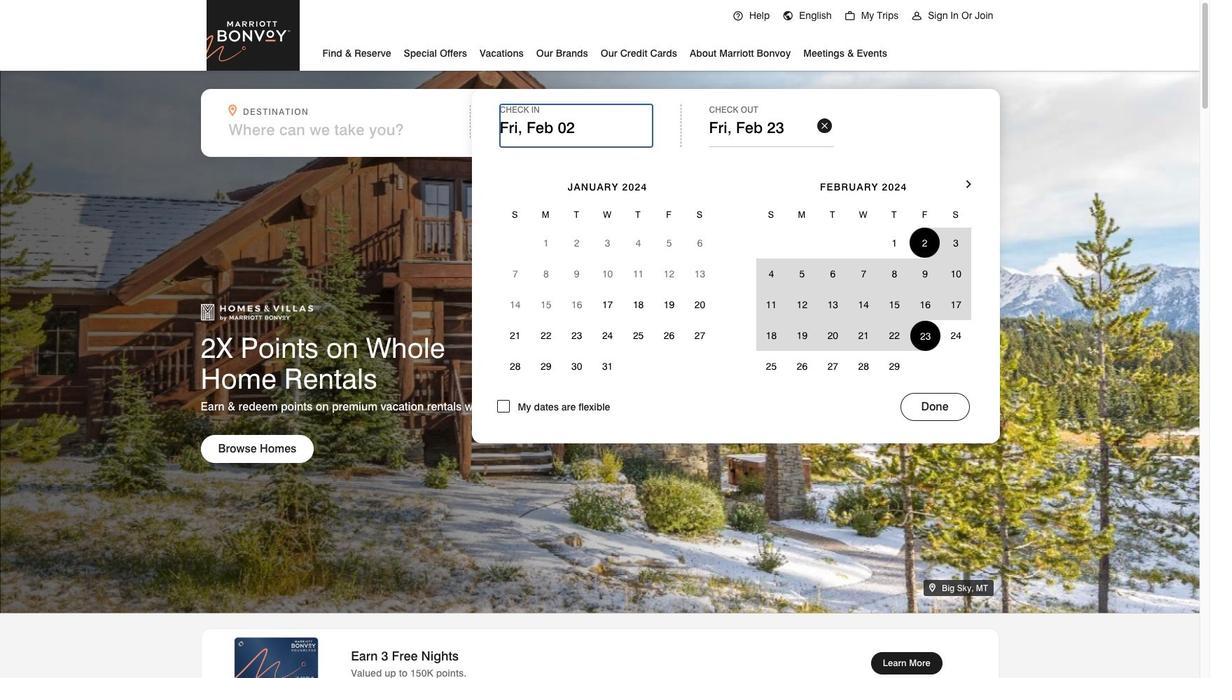 Task type: locate. For each thing, give the bounding box(es) containing it.
row
[[500, 201, 716, 228], [756, 201, 972, 228], [500, 228, 716, 259], [756, 228, 972, 259], [500, 259, 716, 289], [756, 259, 972, 289], [500, 289, 716, 320], [756, 289, 972, 320], [500, 320, 716, 351], [756, 320, 972, 351], [500, 351, 716, 382], [756, 351, 972, 382]]

destination field
[[229, 121, 461, 139]]

grid
[[500, 161, 716, 382], [756, 161, 972, 382]]

1 row group from the left
[[500, 228, 716, 382]]

2 horizontal spatial round image
[[912, 11, 923, 22]]

wed jan 03 2024 cell
[[593, 228, 623, 259]]

wed jan 10 2024 cell
[[593, 259, 623, 289]]

thu jan 11 2024 cell
[[623, 259, 654, 289]]

sun jan 07 2024 cell
[[500, 259, 531, 289]]

fri jan 05 2024 cell
[[654, 228, 685, 259]]

0 horizontal spatial round image
[[783, 11, 794, 22]]

2 row group from the left
[[756, 228, 972, 382]]

round image
[[783, 11, 794, 22], [845, 11, 856, 22], [912, 11, 923, 22]]

location image
[[930, 583, 940, 594]]

sat jan 13 2024 cell
[[685, 259, 716, 289]]

1 horizontal spatial row group
[[756, 228, 972, 382]]

tue jan 09 2024 cell
[[562, 259, 593, 289]]

mon jan 08 2024 cell
[[531, 259, 562, 289]]

mon jan 15 2024 cell
[[531, 289, 562, 320]]

None search field
[[201, 89, 1000, 444]]

1 horizontal spatial grid
[[756, 161, 972, 382]]

1 horizontal spatial round image
[[845, 11, 856, 22]]

0 horizontal spatial row group
[[500, 228, 716, 382]]

mon jan 01 2024 cell
[[531, 228, 562, 259]]

row group
[[500, 228, 716, 382], [756, 228, 972, 382]]

fri jan 12 2024 cell
[[654, 259, 685, 289]]

thu jan 04 2024 cell
[[623, 228, 654, 259]]

tue jan 02 2024 cell
[[562, 228, 593, 259]]

0 horizontal spatial grid
[[500, 161, 716, 382]]

sat jan 06 2024 cell
[[685, 228, 716, 259]]

1 grid from the left
[[500, 161, 716, 382]]



Task type: describe. For each thing, give the bounding box(es) containing it.
marriott bonvoy boundless® credit card from chase image
[[218, 637, 334, 678]]

1 round image from the left
[[783, 11, 794, 22]]

3 round image from the left
[[912, 11, 923, 22]]

round image
[[733, 11, 744, 22]]

row group for 1st grid from the right
[[756, 228, 972, 382]]

row group for 2nd grid from right
[[500, 228, 716, 382]]

homes & villas by marriott bonvoy image
[[201, 304, 313, 321]]

2 round image from the left
[[845, 11, 856, 22]]

sun jan 14 2024 cell
[[500, 289, 531, 320]]

Where can we take you? text field
[[229, 121, 443, 139]]

tue jan 16 2024 cell
[[562, 289, 593, 320]]

2 grid from the left
[[756, 161, 972, 382]]



Task type: vqa. For each thing, say whether or not it's contained in the screenshot.
the top a
no



